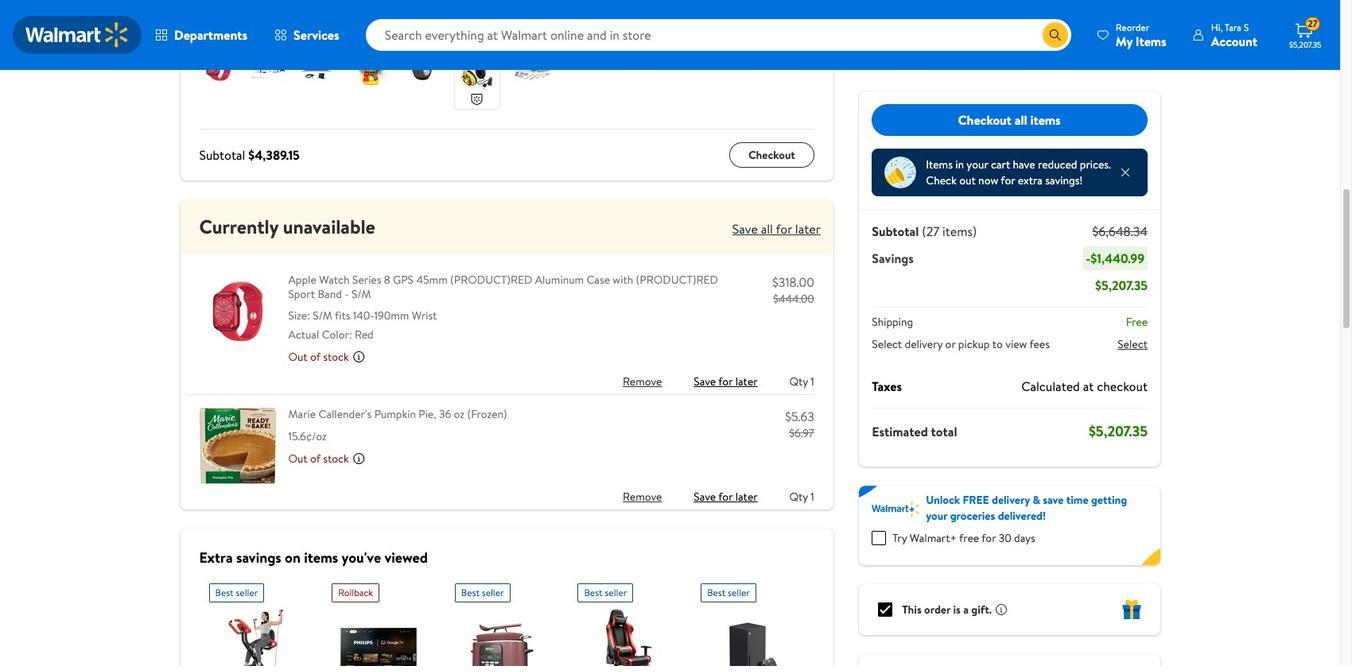 Task type: locate. For each thing, give the bounding box(es) containing it.
size:
[[288, 308, 310, 324]]

stock
[[323, 350, 349, 365], [323, 451, 349, 467]]

for inside the items in your cart have reduced prices. check out now for extra savings!
[[1001, 173, 1015, 189]]

out of stock info. check back soon! our stock changes quickly – this item may be restocked while you're shopping. tooltip for $5.63
[[353, 452, 365, 465]]

your inside unlock free delivery & save time getting your groceries delivered!
[[926, 508, 948, 524]]

later
[[796, 221, 821, 238], [736, 374, 758, 390], [736, 490, 758, 506]]

select
[[872, 337, 902, 353], [1118, 337, 1148, 353]]

$6.97
[[790, 426, 815, 442]]

1 (product)red from the left
[[450, 272, 533, 288]]

qty for $5.63
[[790, 490, 808, 506]]

2 1 from the top
[[811, 490, 815, 506]]

save all for later
[[733, 221, 821, 238]]

1 vertical spatial checkout
[[749, 147, 796, 163]]

save inside 'save all for later' link
[[733, 221, 758, 238]]

0 horizontal spatial your
[[926, 508, 948, 524]]

2 save for later button from the top
[[694, 485, 758, 510]]

2 remove from the top
[[623, 490, 662, 506]]

0 horizontal spatial -
[[345, 286, 349, 302]]

2 vertical spatial save
[[694, 490, 716, 506]]

4 seller from the left
[[728, 587, 750, 600]]

1 out from the top
[[288, 350, 308, 365]]

1 vertical spatial qty
[[790, 490, 808, 506]]

36
[[439, 407, 451, 423]]

1 vertical spatial save
[[694, 374, 716, 390]]

1 horizontal spatial all
[[1015, 111, 1028, 129]]

your
[[967, 157, 988, 173], [926, 508, 948, 524]]

subtotal up savings
[[872, 223, 919, 240]]

savings
[[872, 250, 914, 267]]

0 vertical spatial save for later button
[[694, 369, 758, 395]]

save for later
[[694, 374, 758, 390], [694, 490, 758, 506]]

wrist
[[412, 308, 437, 324]]

1 up $5.63 at the right bottom
[[811, 374, 815, 390]]

services
[[294, 26, 340, 44]]

you've
[[342, 549, 381, 568]]

save for later for $318.00
[[694, 374, 758, 390]]

2 best from the left
[[461, 587, 480, 600]]

0 vertical spatial remove button
[[623, 369, 662, 395]]

all up have
[[1015, 111, 1028, 129]]

190mm
[[374, 308, 409, 324]]

3 best from the left
[[584, 587, 603, 600]]

1 vertical spatial out of stock info. check back soon! our stock changes quickly – this item may be restocked while you're shopping. tooltip
[[353, 452, 365, 465]]

Search search field
[[366, 19, 1072, 51]]

1 horizontal spatial checkout
[[959, 111, 1012, 129]]

1
[[811, 374, 815, 390], [811, 490, 815, 506]]

save
[[733, 221, 758, 238], [694, 374, 716, 390], [694, 490, 716, 506]]

1 vertical spatial of
[[310, 451, 321, 467]]

1 horizontal spatial (product)red
[[636, 272, 719, 288]]

have
[[1013, 157, 1035, 173]]

qty up $5.63 at the right bottom
[[790, 374, 808, 390]]

1 horizontal spatial subtotal
[[872, 223, 919, 240]]

series
[[352, 272, 381, 288]]

0 horizontal spatial all
[[761, 221, 773, 238]]

0 vertical spatial subtotal
[[199, 146, 245, 164]]

2 qty 1 from the top
[[790, 490, 815, 506]]

1 vertical spatial out of stock
[[288, 451, 349, 467]]

1 vertical spatial subtotal
[[872, 223, 919, 240]]

$5,207.35
[[1290, 39, 1322, 50], [1095, 277, 1148, 294], [1089, 422, 1148, 442]]

marie
[[288, 407, 316, 423]]

on
[[285, 549, 301, 568]]

$5,207.35 down checkout
[[1089, 422, 1148, 442]]

&
[[1033, 493, 1040, 508]]

banner
[[859, 486, 1161, 566]]

0 horizontal spatial select
[[872, 337, 902, 353]]

martha stewart everyday 20-piece bakeware combo set with addon services image
[[513, 47, 551, 85]]

1 vertical spatial 1
[[811, 490, 815, 506]]

2 select from the left
[[1118, 337, 1148, 353]]

0 vertical spatial 1
[[811, 374, 815, 390]]

1 vertical spatial qty 1
[[790, 490, 815, 506]]

delivery left or
[[905, 337, 943, 353]]

qty down the $6.97
[[790, 490, 808, 506]]

0 vertical spatial items
[[1031, 111, 1061, 129]]

remove
[[623, 374, 662, 390], [623, 490, 662, 506]]

(product)red right with
[[636, 272, 719, 288]]

rollback group
[[332, 578, 426, 667]]

time
[[1067, 493, 1089, 508]]

qty for $318.00
[[790, 374, 808, 390]]

case
[[587, 272, 610, 288]]

Walmart Site-Wide search field
[[366, 19, 1072, 51]]

0 vertical spatial delivery
[[905, 337, 943, 353]]

$5,207.35 down 27
[[1290, 39, 1322, 50]]

select down free
[[1118, 337, 1148, 353]]

callender's
[[319, 407, 372, 423]]

select down shipping
[[872, 337, 902, 353]]

2 remove button from the top
[[623, 485, 662, 510]]

3 best seller group from the left
[[578, 578, 673, 667]]

out
[[959, 173, 976, 189]]

1 vertical spatial remove
[[623, 490, 662, 506]]

items right on
[[304, 549, 338, 568]]

0 vertical spatial stock
[[323, 350, 349, 365]]

0 horizontal spatial checkout
[[749, 147, 796, 163]]

0 vertical spatial qty
[[790, 374, 808, 390]]

extra
[[199, 549, 233, 568]]

1 horizontal spatial items
[[1136, 32, 1167, 50]]

reduced price image
[[885, 157, 917, 189]]

estimated
[[872, 423, 928, 440]]

$444.00
[[774, 291, 815, 307]]

0 vertical spatial out of stock info. check back soon! our stock changes quickly – this item may be restocked while you're shopping. tooltip
[[353, 351, 365, 364]]

best seller
[[215, 587, 258, 600], [461, 587, 504, 600], [584, 587, 627, 600], [708, 587, 750, 600]]

0 horizontal spatial delivery
[[905, 337, 943, 353]]

1 vertical spatial save for later button
[[694, 485, 758, 510]]

a
[[963, 602, 969, 618]]

out of stock down actual
[[288, 350, 349, 365]]

ciftoys musical learning workbench toy for kids construction work bench building tools with sound effects & lights with addon services image
[[352, 47, 390, 85]]

color:
[[322, 327, 352, 343]]

qty
[[790, 374, 808, 390], [790, 490, 808, 506]]

$5,207.35 down $1,440.99
[[1095, 277, 1148, 294]]

subtotal
[[199, 146, 245, 164], [872, 223, 919, 240]]

1 horizontal spatial select
[[1118, 337, 1148, 353]]

1 horizontal spatial items
[[1031, 111, 1061, 129]]

s/m up the 140-
[[352, 286, 371, 302]]

2 qty from the top
[[790, 490, 808, 506]]

unavailable
[[283, 213, 375, 240]]

search icon image
[[1049, 29, 1062, 41]]

2 save for later from the top
[[694, 490, 758, 506]]

of down actual
[[310, 350, 321, 365]]

0 horizontal spatial items
[[926, 157, 953, 173]]

1 out of stock from the top
[[288, 350, 349, 365]]

save for later button for $318.00
[[694, 369, 758, 395]]

remove for $5.63
[[623, 490, 662, 506]]

delivery left &
[[992, 493, 1030, 508]]

out of stock
[[288, 350, 349, 365], [288, 451, 349, 467]]

out of stock down 15.6¢/oz at the left bottom of page
[[288, 451, 349, 467]]

1 stock from the top
[[323, 350, 349, 365]]

days
[[1014, 531, 1035, 547]]

1 best seller from the left
[[215, 587, 258, 600]]

This order is a gift. checkbox
[[878, 603, 893, 618]]

0 vertical spatial items
[[1136, 32, 1167, 50]]

0 vertical spatial qty 1
[[790, 374, 815, 390]]

1 down the $6.97
[[811, 490, 815, 506]]

out of stock info. check back soon! our stock changes quickly – this item may be restocked while you're shopping. tooltip for $318.00
[[353, 351, 365, 364]]

shipping
[[872, 314, 913, 330]]

3 best seller from the left
[[584, 587, 627, 600]]

subtotal left $4,389.15
[[199, 146, 245, 164]]

out of stock info. check back soon! our stock changes quickly – this item may be restocked while you're shopping. tooltip down the red
[[353, 351, 365, 364]]

1 vertical spatial items
[[926, 157, 953, 173]]

all for items
[[1015, 111, 1028, 129]]

1 qty from the top
[[790, 374, 808, 390]]

items up reduced
[[1031, 111, 1061, 129]]

out of stock info. check back soon! our stock changes quickly – this item may be restocked while you're shopping. tooltip
[[353, 351, 365, 364], [353, 452, 365, 465]]

1 remove button from the top
[[623, 369, 662, 395]]

0 vertical spatial your
[[967, 157, 988, 173]]

1 save for later button from the top
[[694, 369, 758, 395]]

savings!
[[1045, 173, 1083, 189]]

pumpkin
[[375, 407, 416, 423]]

viewed
[[385, 549, 428, 568]]

s/m left fits
[[313, 308, 332, 324]]

cart
[[991, 157, 1010, 173]]

reorder my items
[[1116, 20, 1167, 50]]

checkout all items button
[[872, 104, 1148, 136]]

items
[[1031, 111, 1061, 129], [304, 549, 338, 568]]

is
[[953, 602, 961, 618]]

1 qty 1 from the top
[[790, 374, 815, 390]]

your right "in" at the right top of the page
[[967, 157, 988, 173]]

0 horizontal spatial s/m
[[313, 308, 332, 324]]

27
[[1308, 17, 1318, 30]]

walmart plus image
[[872, 502, 920, 518]]

0 vertical spatial all
[[1015, 111, 1028, 129]]

2 vertical spatial $5,207.35
[[1089, 422, 1148, 442]]

0 vertical spatial -
[[1086, 250, 1091, 267]]

of for $5.63
[[310, 451, 321, 467]]

qty 1 up $5.63 at the right bottom
[[790, 374, 815, 390]]

hi, tara s account
[[1212, 20, 1258, 50]]

0 vertical spatial save for later
[[694, 374, 758, 390]]

reorder
[[1116, 20, 1150, 34]]

1 of from the top
[[310, 350, 321, 365]]

0 vertical spatial out of stock
[[288, 350, 349, 365]]

all up $318.00
[[761, 221, 773, 238]]

red
[[355, 327, 374, 343]]

-$1,440.99
[[1086, 250, 1145, 267]]

1 horizontal spatial delivery
[[992, 493, 1030, 508]]

checkout up save all for later
[[749, 147, 796, 163]]

1 for $5.63
[[811, 490, 815, 506]]

pokemon pikachu headphones for kids with built in volume limiting feature for kid friendly safe listening with addon services image
[[458, 51, 496, 89]]

items right the my
[[1136, 32, 1167, 50]]

subtotal for subtotal $4,389.15
[[199, 146, 245, 164]]

blackhawk street-h hh11 uhp 195/55r15 85v passenger tire quantity 4 with addon services image
[[403, 47, 441, 85]]

1 horizontal spatial -
[[1086, 250, 1091, 267]]

2 out from the top
[[288, 451, 308, 467]]

1 vertical spatial items
[[304, 549, 338, 568]]

2 stock from the top
[[323, 451, 349, 467]]

1 vertical spatial all
[[761, 221, 773, 238]]

2 out of stock info. check back soon! our stock changes quickly – this item may be restocked while you're shopping. tooltip from the top
[[353, 452, 365, 465]]

band
[[318, 286, 342, 302]]

of down 15.6¢/oz at the left bottom of page
[[310, 451, 321, 467]]

out of stock info. check back soon! our stock changes quickly – this item may be restocked while you're shopping. tooltip down "callender's"
[[353, 452, 365, 465]]

1 vertical spatial remove button
[[623, 485, 662, 510]]

1 remove from the top
[[623, 374, 662, 390]]

2 of from the top
[[310, 451, 321, 467]]

best seller group
[[209, 578, 303, 667], [455, 578, 549, 667], [578, 578, 673, 667], [701, 578, 796, 667]]

clear search field text image
[[1024, 28, 1037, 41]]

learn more about gifting image
[[995, 604, 1008, 617]]

banner containing unlock free delivery & save time getting your groceries delivered!
[[859, 486, 1161, 566]]

delivery
[[905, 337, 943, 353], [992, 493, 1030, 508]]

0 vertical spatial out
[[288, 350, 308, 365]]

gifting image
[[1122, 601, 1142, 620]]

checkout up cart at top right
[[959, 111, 1012, 129]]

qty 1 for $5.63
[[790, 490, 815, 506]]

1 vertical spatial -
[[345, 286, 349, 302]]

1 horizontal spatial your
[[967, 157, 988, 173]]

2 vertical spatial later
[[736, 490, 758, 506]]

select for select delivery or pickup to view fees
[[872, 337, 902, 353]]

of for $318.00
[[310, 350, 321, 365]]

oz
[[454, 407, 465, 423]]

qty 1
[[790, 374, 815, 390], [790, 490, 815, 506]]

0 horizontal spatial (product)red
[[450, 272, 533, 288]]

1 out of stock info. check back soon! our stock changes quickly – this item may be restocked while you're shopping. tooltip from the top
[[353, 351, 365, 364]]

2 best seller group from the left
[[455, 578, 549, 667]]

qty 1 down the $6.97
[[790, 490, 815, 506]]

45mm
[[416, 272, 448, 288]]

2 (product)red from the left
[[636, 272, 719, 288]]

stock down color: at the left
[[323, 350, 349, 365]]

0 vertical spatial of
[[310, 350, 321, 365]]

0 vertical spatial save
[[733, 221, 758, 238]]

1 vertical spatial delivery
[[992, 493, 1030, 508]]

2 out of stock from the top
[[288, 451, 349, 467]]

1 vertical spatial your
[[926, 508, 948, 524]]

-
[[1086, 250, 1091, 267], [345, 286, 349, 302]]

1 1 from the top
[[811, 374, 815, 390]]

out down actual
[[288, 350, 308, 365]]

1 horizontal spatial s/m
[[352, 286, 371, 302]]

1 vertical spatial stock
[[323, 451, 349, 467]]

1 save for later from the top
[[694, 374, 758, 390]]

out down 15.6¢/oz at the left bottom of page
[[288, 451, 308, 467]]

items inside reorder my items
[[1136, 32, 1167, 50]]

(product)red right 45mm
[[450, 272, 533, 288]]

out
[[288, 350, 308, 365], [288, 451, 308, 467]]

stock down 15.6¢/oz at the left bottom of page
[[323, 451, 349, 467]]

1 for $318.00
[[811, 374, 815, 390]]

0 vertical spatial checkout
[[959, 111, 1012, 129]]

items left "in" at the right top of the page
[[926, 157, 953, 173]]

0 horizontal spatial items
[[304, 549, 338, 568]]

1 vertical spatial save for later
[[694, 490, 758, 506]]

restored apple macbook pro 13.3-inch intel core i5 8gb ram 128gb ssd mac os bundle: black case, wireless mouse, bluetooth/wireless airbuds by certified 2 day express (refurbished) quantity 9 with addon services image
[[301, 47, 339, 85]]

walmart+
[[910, 531, 957, 547]]

save for $5.63
[[694, 490, 716, 506]]

0 horizontal spatial subtotal
[[199, 146, 245, 164]]

all inside button
[[1015, 111, 1028, 129]]

1 vertical spatial later
[[736, 374, 758, 390]]

for
[[1001, 173, 1015, 189], [776, 221, 793, 238], [719, 374, 733, 390], [719, 490, 733, 506], [982, 531, 996, 547]]

1 select from the left
[[872, 337, 902, 353]]

out for $5.63
[[288, 451, 308, 467]]

1 vertical spatial out
[[288, 451, 308, 467]]

0 vertical spatial remove
[[623, 374, 662, 390]]

your up 'walmart+'
[[926, 508, 948, 524]]

calculated at checkout
[[1022, 378, 1148, 395]]



Task type: describe. For each thing, give the bounding box(es) containing it.
0 vertical spatial s/m
[[352, 286, 371, 302]]

out of stock for $318.00
[[288, 350, 349, 365]]

4 best from the left
[[708, 587, 726, 600]]

pie,
[[419, 407, 437, 423]]

checkout for checkout all items
[[959, 111, 1012, 129]]

remove for $318.00
[[623, 374, 662, 390]]

checkout button
[[730, 143, 815, 168]]

at
[[1083, 378, 1094, 395]]

calculated
[[1022, 378, 1080, 395]]

select button
[[1118, 337, 1148, 353]]

my
[[1116, 32, 1133, 50]]

140-
[[353, 308, 374, 324]]

departments
[[174, 26, 248, 44]]

unlock free delivery & save time getting your groceries delivered!
[[926, 493, 1127, 524]]

sport
[[288, 286, 315, 302]]

try
[[893, 531, 907, 547]]

hi,
[[1212, 20, 1223, 34]]

free
[[963, 493, 989, 508]]

select for select button
[[1118, 337, 1148, 353]]

watch
[[319, 272, 350, 288]]

1 vertical spatial s/m
[[313, 308, 332, 324]]

checkout
[[1097, 378, 1148, 395]]

subtotal for subtotal (27 items)
[[872, 223, 919, 240]]

departments button
[[142, 16, 261, 54]]

$318.00 $444.00
[[773, 274, 815, 307]]

prices.
[[1080, 157, 1111, 173]]

$1,440.99
[[1091, 250, 1145, 267]]

estimated total
[[872, 423, 957, 440]]

$5.63
[[786, 408, 815, 426]]

delivery inside unlock free delivery & save time getting your groceries delivered!
[[992, 493, 1030, 508]]

save all for later link
[[733, 217, 821, 242]]

marie callender's pumpkin pie, 36 oz (frozen) 15.6¢/oz
[[288, 407, 507, 445]]

items inside the items in your cart have reduced prices. check out now for extra savings!
[[926, 157, 953, 173]]

0 vertical spatial $5,207.35
[[1290, 39, 1322, 50]]

or
[[945, 337, 956, 353]]

actual
[[288, 327, 319, 343]]

subtotal (27 items)
[[872, 223, 977, 240]]

subtotal $4,389.15
[[199, 146, 300, 164]]

this order is a gift.
[[902, 602, 992, 618]]

- inside apple watch series 8 gps 45mm (product)red aluminum case with (product)red sport band - s/m size: s/m fits 140-190mm wrist actual color: red
[[345, 286, 349, 302]]

Try Walmart+ free for 30 days checkbox
[[872, 532, 886, 546]]

qty 1 for $318.00
[[790, 374, 815, 390]]

later for $5.63
[[736, 490, 758, 506]]

getting
[[1091, 493, 1127, 508]]

$4,389.15
[[248, 146, 300, 164]]

1 best seller group from the left
[[209, 578, 303, 667]]

(frozen)
[[468, 407, 507, 423]]

with
[[613, 272, 634, 288]]

items)
[[943, 223, 977, 240]]

account
[[1212, 32, 1258, 50]]

0 vertical spatial later
[[796, 221, 821, 238]]

apple
[[288, 272, 317, 288]]

1 best from the left
[[215, 587, 234, 600]]

extra
[[1018, 173, 1043, 189]]

free
[[959, 531, 979, 547]]

savings
[[236, 549, 282, 568]]

groceries
[[950, 508, 995, 524]]

checkout for checkout
[[749, 147, 796, 163]]

(27
[[922, 223, 940, 240]]

in
[[956, 157, 964, 173]]

currently unavailable
[[199, 213, 375, 240]]

remove button for $318.00
[[623, 369, 662, 395]]

delivered!
[[998, 508, 1046, 524]]

free
[[1126, 314, 1148, 330]]

out of stock for $5.63
[[288, 451, 349, 467]]

fits
[[335, 308, 350, 324]]

all for for
[[761, 221, 773, 238]]

save for later button for $5.63
[[694, 485, 758, 510]]

your inside the items in your cart have reduced prices. check out now for extra savings!
[[967, 157, 988, 173]]

select delivery or pickup to view fees
[[872, 337, 1050, 353]]

to
[[992, 337, 1003, 353]]

total
[[931, 423, 957, 440]]

save for $318.00
[[694, 374, 716, 390]]

gps
[[393, 272, 414, 288]]

items in your cart have reduced prices. check out now for extra savings!
[[926, 157, 1111, 189]]

tara
[[1225, 20, 1242, 34]]

3 seller from the left
[[605, 587, 627, 600]]

gift.
[[971, 602, 992, 618]]

stock for $5.63
[[323, 451, 349, 467]]

taxes
[[872, 378, 902, 395]]

save
[[1043, 493, 1064, 508]]

now
[[978, 173, 998, 189]]

remove button for $5.63
[[623, 485, 662, 510]]

$318.00
[[773, 274, 815, 291]]

1 vertical spatial $5,207.35
[[1095, 277, 1148, 294]]

apple watch series 8 gps 45mm (product)red aluminum case with (product)red sport band - s/m with addon services image
[[199, 47, 238, 85]]

4
[[438, 40, 444, 53]]

check
[[926, 173, 957, 189]]

pickup
[[958, 337, 990, 353]]

30
[[999, 531, 1012, 547]]

items inside button
[[1031, 111, 1061, 129]]

2 best seller from the left
[[461, 587, 504, 600]]

extra savings on items you've viewed
[[199, 549, 428, 568]]

1 seller from the left
[[236, 587, 258, 600]]

$6,648.34
[[1092, 223, 1148, 240]]

walmart image
[[25, 22, 129, 48]]

4 best seller group from the left
[[701, 578, 796, 667]]

out for $318.00
[[288, 350, 308, 365]]

try walmart+ free for 30 days
[[893, 531, 1035, 547]]

reduced
[[1038, 157, 1077, 173]]

save for later for $5.63
[[694, 490, 758, 506]]

services button
[[261, 16, 353, 54]]

aluminum
[[535, 272, 584, 288]]

checkout all items
[[959, 111, 1061, 129]]

8
[[384, 272, 390, 288]]

view
[[1006, 337, 1027, 353]]

4 best seller from the left
[[708, 587, 750, 600]]

later for $318.00
[[736, 374, 758, 390]]

$5.63 $6.97
[[786, 408, 815, 442]]

playstation 5 disc console slim - marvel's spider-man 2 bundle with addon services image
[[250, 47, 288, 85]]

rollback
[[338, 587, 373, 600]]

stock for $318.00
[[323, 350, 349, 365]]

close nudge image
[[1119, 166, 1132, 179]]

order
[[924, 602, 951, 618]]

apple watch series 8 gps 45mm (product)red aluminum case with (product)red sport band - s/m size: s/m fits 140-190mm wrist actual color: red
[[288, 272, 719, 343]]

this
[[902, 602, 922, 618]]

2 seller from the left
[[482, 587, 504, 600]]



Task type: vqa. For each thing, say whether or not it's contained in the screenshot.
topmost Add
no



